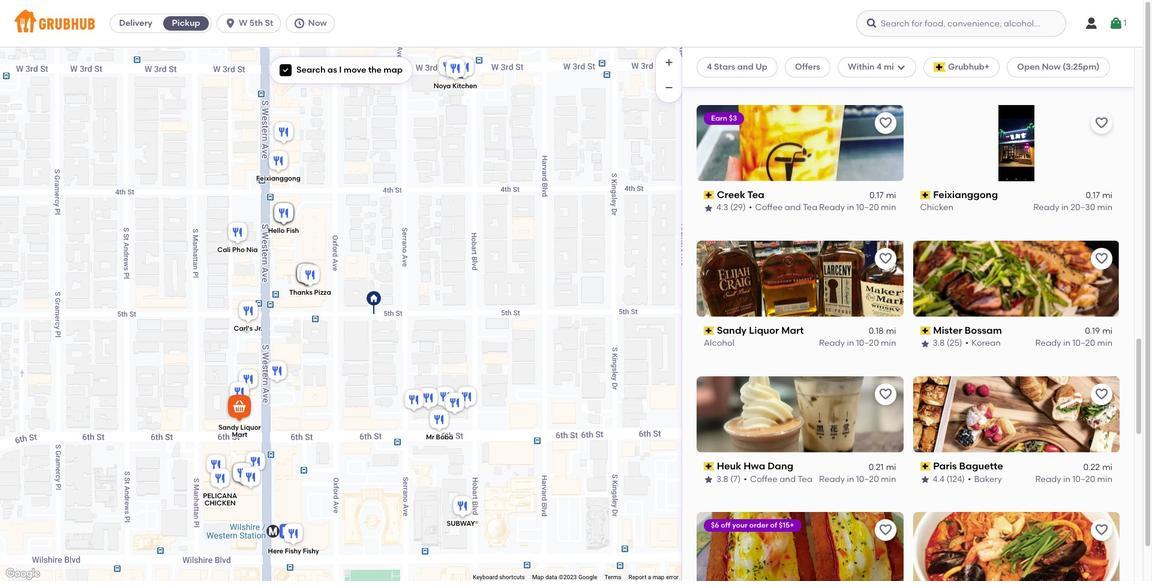 Task type: describe. For each thing, give the bounding box(es) containing it.
earn
[[711, 114, 728, 122]]

data
[[546, 574, 557, 580]]

• coffee and tea for hwa
[[744, 474, 813, 484]]

thanks
[[289, 289, 312, 297]]

hello fish image
[[272, 201, 296, 227]]

4.6 (261)
[[933, 67, 965, 77]]

offers
[[795, 62, 821, 72]]

svg image left 1 button
[[1085, 16, 1099, 31]]

bumsan organic milk bar image
[[265, 359, 289, 385]]

subscription pass image for sandy liquor mart
[[704, 327, 715, 335]]

mister bossam
[[933, 325, 1002, 336]]

svg image inside w 5th st button
[[225, 17, 237, 29]]

open now (3:25pm)
[[1018, 62, 1100, 72]]

creek
[[717, 189, 746, 200]]

sandy liquor mart
[[717, 325, 804, 336]]

subscription pass image for tpo coffee
[[704, 55, 715, 64]]

checkout
[[1044, 339, 1084, 349]]

ready for cali pho nia
[[1036, 67, 1062, 77]]

min for feixianggong
[[1098, 203, 1113, 213]]

ready in 10–20 min for creek tea
[[819, 203, 896, 213]]

search
[[297, 65, 326, 75]]

ready for tpo coffee
[[819, 67, 845, 77]]

alcohol
[[704, 338, 735, 348]]

noya kitchen
[[433, 82, 477, 90]]

4.4
[[933, 474, 945, 484]]

sandy for sandy liquor mart mr boba
[[218, 424, 239, 432]]

carl's jr. image
[[236, 299, 260, 325]]

10–20 for tpo coffee
[[856, 67, 879, 77]]

0.19
[[1085, 326, 1100, 336]]

jubilee liquor image
[[436, 55, 460, 81]]

4.3 (29)
[[717, 203, 746, 213]]

pickup
[[172, 18, 200, 28]]

3.8 for mister bossam
[[933, 338, 945, 348]]

(7)
[[731, 474, 741, 484]]

save this restaurant button for heuk hwa dang logo
[[875, 383, 896, 405]]

0.19 mi
[[1085, 326, 1113, 336]]

proceed to checkout button
[[960, 333, 1121, 355]]

subway®
[[447, 520, 478, 528]]

in for creek tea
[[847, 203, 854, 213]]

subscription pass image for heuk hwa dang
[[704, 462, 715, 471]]

tpo
[[717, 53, 737, 65]]

two hands corn dog - korea town (s western ave) image
[[294, 262, 318, 288]]

kyodong noodles at madang image
[[230, 461, 254, 487]]

min for sandy liquor mart
[[881, 338, 896, 348]]

of
[[770, 521, 777, 529]]

©2023
[[559, 574, 577, 580]]

mister bossam image
[[272, 120, 296, 146]]

map region
[[0, 0, 732, 581]]

(3:25pm)
[[1063, 62, 1100, 72]]

20–30
[[1071, 203, 1096, 213]]

report a map error link
[[629, 574, 679, 580]]

save this restaurant image for heuk hwa dang logo
[[878, 387, 893, 401]]

map data ©2023 google
[[532, 574, 598, 580]]

save this restaurant button for sandy liquor mart logo
[[875, 248, 896, 269]]

boba bear image
[[272, 201, 296, 227]]

the
[[368, 65, 382, 75]]

sandy liquor mart logo image
[[697, 241, 904, 317]]

kitchen
[[452, 82, 477, 90]]

10–20 for mister bossam
[[1073, 338, 1096, 348]]

as
[[328, 65, 337, 75]]

0.16
[[1085, 55, 1100, 65]]

your
[[732, 521, 748, 529]]

mart for sandy liquor mart
[[782, 325, 804, 336]]

paris baguette logo image
[[913, 376, 1120, 452]]

within
[[848, 62, 875, 72]]

pelicana chicken image
[[208, 466, 232, 493]]

ready for paris baguette
[[1036, 474, 1062, 484]]

0 vertical spatial cali
[[933, 53, 953, 65]]

w
[[239, 18, 248, 28]]

report
[[629, 574, 647, 580]]

plus icon image
[[663, 56, 675, 68]]

hwa
[[744, 460, 766, 472]]

min for heuk hwa dang
[[881, 474, 896, 484]]

pelicana chicken
[[203, 492, 237, 507]]

0.17 for feixianggong
[[1086, 190, 1100, 201]]

in for tpo coffee
[[847, 67, 854, 77]]

a
[[648, 574, 651, 580]]

terms link
[[605, 574, 622, 580]]

mister bossam logo image
[[913, 241, 1120, 317]]

(261)
[[947, 67, 965, 77]]

liquor for sandy liquor mart mr boba
[[240, 424, 261, 432]]

pelicana
[[203, 492, 237, 500]]

jaws topokki image
[[443, 391, 467, 417]]

mart for sandy liquor mart mr boba
[[232, 431, 247, 439]]

stars
[[714, 62, 736, 72]]

and right (29)
[[785, 203, 801, 213]]

here
[[268, 547, 283, 555]]

feixianggong image
[[266, 149, 290, 175]]

proceed to checkout
[[997, 339, 1084, 349]]

subscription pass image for paris baguette
[[920, 462, 931, 471]]

88 hotdog & juicy & cottonhi image
[[416, 386, 440, 412]]

0 vertical spatial pho
[[955, 53, 973, 65]]

0.17 mi for feixianggong
[[1086, 190, 1113, 201]]

korean
[[972, 338, 1001, 348]]

min for tpo coffee
[[881, 67, 896, 77]]

kyochon chicken (w 6th st) image
[[402, 388, 426, 414]]

1 horizontal spatial chicken
[[975, 67, 1008, 77]]

0 horizontal spatial map
[[384, 65, 403, 75]]

0.22
[[1084, 462, 1100, 472]]

4.4 (124)
[[933, 474, 965, 484]]

0.18 mi
[[869, 326, 896, 336]]

10–20 for heuk hwa dang
[[856, 474, 879, 484]]

heuk hwa dang image
[[243, 450, 267, 476]]

hello fish
[[268, 227, 299, 235]]

delivery button
[[111, 14, 161, 33]]

ready for creek tea
[[819, 203, 845, 213]]

ready for sandy liquor mart
[[819, 338, 845, 348]]

2 fishy from the left
[[303, 547, 319, 555]]

subscription pass image for creek tea
[[704, 191, 715, 199]]

chicken
[[204, 499, 235, 507]]

10–20 for sandy liquor mart
[[856, 338, 879, 348]]

mr
[[426, 434, 434, 441]]

bossam
[[965, 325, 1002, 336]]

0.22 mi
[[1084, 462, 1113, 472]]

now button
[[286, 14, 340, 33]]

coffee down tpo
[[704, 67, 732, 77]]

tpo coffee
[[717, 53, 772, 65]]

1 horizontal spatial feixianggong
[[933, 189, 998, 200]]

min for paris baguette
[[1098, 474, 1113, 484]]

min for mister bossam
[[1098, 338, 1113, 348]]

mi for pho
[[1103, 55, 1113, 65]]

save this restaurant button for paris baguette logo
[[1091, 383, 1113, 405]]

1 horizontal spatial cali pho nia
[[933, 53, 992, 65]]

save this restaurant button for feixianggong logo
[[1091, 112, 1113, 134]]

subscription pass image for mister bossam
[[920, 327, 931, 335]]

in for cali pho nia
[[1064, 67, 1071, 77]]

$15+
[[779, 521, 794, 529]]

now inside button
[[308, 18, 327, 28]]

coffee right (29)
[[755, 203, 783, 213]]

kyodong noodles at madang logo image
[[913, 512, 1120, 581]]

w 5th st button
[[217, 14, 286, 33]]

sinjeon la image
[[294, 262, 318, 288]]

fish
[[286, 227, 299, 235]]

dang
[[768, 460, 794, 472]]

ready in 10–20 min for heuk hwa dang
[[819, 474, 896, 484]]

1 button
[[1110, 13, 1127, 34]]

(25)
[[947, 338, 963, 348]]

cafe nandarang image
[[433, 385, 457, 411]]

0.17 mi for creek tea
[[870, 190, 896, 201]]

pickup button
[[161, 14, 211, 33]]

ready in 10–20 min for mister bossam
[[1036, 338, 1113, 348]]

seoul pho image
[[294, 262, 318, 288]]

baguette
[[960, 460, 1004, 472]]

earn $3
[[711, 114, 737, 122]]

mister
[[933, 325, 963, 336]]

within 4 mi
[[848, 62, 894, 72]]

creek tea image
[[227, 380, 251, 406]]

feng mao bbq lamb kebab western image
[[272, 201, 296, 227]]

ready for heuk hwa dang
[[819, 474, 845, 484]]

save this restaurant image for 'kyodong noodles at madang logo'
[[1095, 523, 1109, 537]]



Task type: locate. For each thing, give the bounding box(es) containing it.
0 vertical spatial chicken
[[975, 67, 1008, 77]]

sandy down creek tea icon
[[218, 424, 239, 432]]

katsu bar image
[[455, 385, 479, 411]]

order
[[750, 521, 769, 529]]

1 horizontal spatial now
[[1042, 62, 1061, 72]]

mi for baguette
[[1103, 462, 1113, 472]]

0.18
[[869, 326, 884, 336]]

subscription pass image left paris
[[920, 462, 931, 471]]

star icon image left 3.8 (7)
[[704, 474, 714, 484]]

10–20 for paris baguette
[[1073, 474, 1096, 484]]

ready for mister bossam
[[1036, 338, 1062, 348]]

sandy liquor mart image
[[225, 393, 254, 424]]

2 0.17 mi from the left
[[1086, 190, 1113, 201]]

mart
[[782, 325, 804, 336], [232, 431, 247, 439]]

liquor
[[749, 325, 779, 336], [240, 424, 261, 432]]

min
[[881, 67, 896, 77], [1098, 67, 1113, 77], [881, 203, 896, 213], [1098, 203, 1113, 213], [881, 338, 896, 348], [1098, 338, 1113, 348], [881, 474, 896, 484], [1098, 474, 1113, 484]]

1 vertical spatial sandy
[[218, 424, 239, 432]]

subscription pass image for cali pho nia
[[920, 55, 931, 64]]

star icon image for creek tea
[[704, 203, 714, 213]]

1 horizontal spatial 3.8
[[933, 338, 945, 348]]

save this restaurant image
[[1095, 387, 1109, 401]]

0 vertical spatial map
[[384, 65, 403, 75]]

1 vertical spatial cali pho nia
[[217, 246, 257, 254]]

star icon image for heuk hwa dang
[[704, 474, 714, 484]]

Search for food, convenience, alcohol... search field
[[857, 10, 1067, 37]]

5th
[[250, 18, 263, 28]]

1 vertical spatial 3.8
[[717, 474, 729, 484]]

california rock'n sushi image
[[204, 453, 228, 479]]

0 vertical spatial cali pho nia
[[933, 53, 992, 65]]

in
[[847, 67, 854, 77], [1064, 67, 1071, 77], [847, 203, 854, 213], [1062, 203, 1069, 213], [847, 338, 854, 348], [1064, 338, 1071, 348], [847, 474, 854, 484], [1064, 474, 1071, 484]]

in for paris baguette
[[1064, 474, 1071, 484]]

save this restaurant image for feixianggong logo
[[1095, 116, 1109, 130]]

sandy inside sandy liquor mart mr boba
[[218, 424, 239, 432]]

1 vertical spatial subscription pass image
[[920, 462, 931, 471]]

up
[[756, 62, 768, 72]]

(124)
[[947, 474, 965, 484]]

ready in 10–20 min for tpo coffee
[[819, 67, 896, 77]]

1 horizontal spatial nia
[[976, 53, 992, 65]]

star icon image left 4.4
[[920, 474, 930, 484]]

and left up
[[738, 62, 754, 72]]

off
[[721, 521, 731, 529]]

0 horizontal spatial 0.17
[[870, 190, 884, 201]]

0.15 mi
[[869, 55, 896, 65]]

0 horizontal spatial feixianggong
[[256, 175, 300, 182]]

3.8 for heuk hwa dang
[[717, 474, 729, 484]]

1 horizontal spatial cali
[[933, 53, 953, 65]]

thanks pizza image
[[298, 263, 322, 289]]

coffee up coffee and tea
[[740, 53, 772, 65]]

0 horizontal spatial now
[[308, 18, 327, 28]]

1 horizontal spatial map
[[653, 574, 665, 580]]

st
[[265, 18, 273, 28]]

star icon image left 4.3
[[704, 203, 714, 213]]

1
[[1124, 18, 1127, 28]]

• coffee and tea down creek tea
[[749, 203, 818, 213]]

(29)
[[731, 203, 746, 213]]

thanks pizza
[[289, 289, 331, 297]]

tea
[[752, 67, 767, 77], [748, 189, 765, 200], [803, 203, 818, 213], [798, 474, 813, 484]]

google
[[579, 574, 598, 580]]

open
[[1018, 62, 1040, 72]]

cali inside map region
[[217, 246, 230, 254]]

fishy
[[285, 547, 301, 555], [303, 547, 319, 555]]

svg image inside 1 button
[[1110, 16, 1124, 31]]

0.17 mi
[[870, 190, 896, 201], [1086, 190, 1113, 201]]

0.17
[[870, 190, 884, 201], [1086, 190, 1100, 201]]

and down tpo coffee
[[734, 67, 750, 77]]

to
[[1034, 339, 1042, 349]]

svg image for search as i move the map
[[282, 67, 289, 74]]

1 horizontal spatial subscription pass image
[[920, 462, 931, 471]]

• bakery
[[968, 474, 1002, 484]]

minus icon image
[[663, 82, 675, 94]]

$6 off your order of $15+
[[711, 521, 794, 529]]

0 vertical spatial feixianggong
[[256, 175, 300, 182]]

0 horizontal spatial mart
[[232, 431, 247, 439]]

svg image right st
[[294, 17, 306, 29]]

error
[[666, 574, 679, 580]]

• coffee and tea for tea
[[749, 203, 818, 213]]

• right (7)
[[744, 474, 747, 484]]

delivery
[[119, 18, 152, 28]]

sandy for sandy liquor mart
[[717, 325, 747, 336]]

mart inside sandy liquor mart mr boba
[[232, 431, 247, 439]]

subway® image
[[450, 494, 474, 520]]

subscription pass image
[[704, 55, 715, 64], [920, 462, 931, 471]]

0 horizontal spatial pho
[[232, 246, 244, 254]]

star icon image left 4.6
[[920, 68, 930, 77]]

mr boba image
[[427, 408, 451, 434]]

proceed
[[997, 339, 1032, 349]]

mi for coffee
[[886, 55, 896, 65]]

3.8 down the mister
[[933, 338, 945, 348]]

cali
[[933, 53, 953, 65], [217, 246, 230, 254]]

star icon image for cali pho nia
[[920, 68, 930, 77]]

feixianggong
[[256, 175, 300, 182], [933, 189, 998, 200]]

• korean
[[966, 338, 1001, 348]]

• for baguette
[[968, 474, 972, 484]]

cali pho nia image
[[225, 220, 249, 247]]

grubhub plus flag logo image
[[934, 63, 946, 72]]

svg image left search
[[282, 67, 289, 74]]

• coffee and tea
[[749, 203, 818, 213], [744, 474, 813, 484]]

cali pho nia
[[933, 53, 992, 65], [217, 246, 257, 254]]

ready for feixianggong
[[1034, 203, 1060, 213]]

1 vertical spatial nia
[[246, 246, 257, 254]]

min for cali pho nia
[[1098, 67, 1113, 77]]

tpo coffee image
[[236, 367, 260, 394]]

1 horizontal spatial sandy
[[717, 325, 747, 336]]

0.21
[[869, 462, 884, 472]]

feixianggong inside map region
[[256, 175, 300, 182]]

0 vertical spatial subscription pass image
[[704, 55, 715, 64]]

1 horizontal spatial fishy
[[303, 547, 319, 555]]

now
[[308, 18, 327, 28], [1042, 62, 1061, 72]]

here fishy fishy
[[268, 547, 319, 555]]

1 vertical spatial cali
[[217, 246, 230, 254]]

mi for liquor
[[886, 326, 896, 336]]

heuk hwa dang
[[717, 460, 794, 472]]

report a map error
[[629, 574, 679, 580]]

3.8 (25)
[[933, 338, 963, 348]]

kosteat logo image
[[697, 512, 904, 581]]

0 horizontal spatial sandy
[[218, 424, 239, 432]]

4.3
[[717, 203, 728, 213]]

heuk hwa dang logo image
[[697, 376, 904, 452]]

carl's jr.
[[234, 324, 262, 332]]

1 vertical spatial pho
[[232, 246, 244, 254]]

$6
[[711, 521, 719, 529]]

save this restaurant image
[[878, 116, 893, 130], [1095, 116, 1109, 130], [878, 251, 893, 266], [1095, 251, 1109, 266], [878, 387, 893, 401], [878, 523, 893, 537], [1095, 523, 1109, 537]]

here fishy fishy image
[[281, 522, 305, 548]]

0 horizontal spatial nia
[[246, 246, 257, 254]]

chicken
[[975, 67, 1008, 77], [920, 203, 954, 213]]

map right the a
[[653, 574, 665, 580]]

1 vertical spatial liquor
[[240, 424, 261, 432]]

0.17 for creek tea
[[870, 190, 884, 201]]

in for sandy liquor mart
[[847, 338, 854, 348]]

1 svg image from the left
[[225, 17, 237, 29]]

10–20 for cali pho nia
[[1073, 67, 1096, 77]]

pizza
[[314, 289, 331, 297]]

• for tea
[[749, 203, 752, 213]]

cali pho nia inside map region
[[217, 246, 257, 254]]

beard papa's image
[[230, 461, 254, 487]]

•
[[968, 67, 972, 77], [749, 203, 752, 213], [966, 338, 969, 348], [744, 474, 747, 484], [968, 474, 972, 484]]

sandy
[[717, 325, 747, 336], [218, 424, 239, 432]]

1 horizontal spatial 0.17 mi
[[1086, 190, 1113, 201]]

0 horizontal spatial chicken
[[920, 203, 954, 213]]

• right (25)
[[966, 338, 969, 348]]

0 vertical spatial liquor
[[749, 325, 779, 336]]

10–20 for creek tea
[[856, 203, 879, 213]]

map
[[384, 65, 403, 75], [653, 574, 665, 580]]

grubhub+
[[948, 62, 990, 72]]

svg image up 0.15
[[866, 17, 878, 29]]

1 horizontal spatial mart
[[782, 325, 804, 336]]

coffee down heuk hwa dang
[[750, 474, 778, 484]]

1 vertical spatial now
[[1042, 62, 1061, 72]]

0 horizontal spatial subscription pass image
[[704, 55, 715, 64]]

search as i move the map
[[297, 65, 403, 75]]

2 svg image from the left
[[866, 17, 878, 29]]

feixianggong logo image
[[999, 105, 1035, 181]]

svg image for now
[[294, 17, 306, 29]]

0 vertical spatial sandy
[[717, 325, 747, 336]]

save this restaurant image for mister bossam logo
[[1095, 251, 1109, 266]]

mi for bossam
[[1103, 326, 1113, 336]]

nia
[[976, 53, 992, 65], [246, 246, 257, 254]]

the coffee bean and tea leaf image
[[294, 262, 318, 288]]

mi for hwa
[[886, 462, 896, 472]]

carl's
[[234, 324, 252, 332]]

• for pho
[[968, 67, 972, 77]]

svg image
[[225, 17, 237, 29], [866, 17, 878, 29]]

keyboard
[[473, 574, 498, 580]]

pho inside map region
[[232, 246, 244, 254]]

coffee
[[740, 53, 772, 65], [704, 67, 732, 77], [755, 203, 783, 213], [750, 474, 778, 484]]

1 fishy from the left
[[285, 547, 301, 555]]

1 vertical spatial map
[[653, 574, 665, 580]]

• right (29)
[[749, 203, 752, 213]]

0 horizontal spatial cali
[[217, 246, 230, 254]]

ready in 10–20 min for sandy liquor mart
[[819, 338, 896, 348]]

1 vertical spatial mart
[[232, 431, 247, 439]]

paris baguette image
[[239, 465, 263, 492]]

tehranro grill image
[[272, 201, 296, 227]]

heuk
[[717, 460, 742, 472]]

0 horizontal spatial fishy
[[285, 547, 301, 555]]

mi
[[886, 55, 896, 65], [1103, 55, 1113, 65], [884, 62, 894, 72], [886, 190, 896, 201], [1103, 190, 1113, 201], [886, 326, 896, 336], [1103, 326, 1113, 336], [886, 462, 896, 472], [1103, 462, 1113, 472]]

w 5th st
[[239, 18, 273, 28]]

liquor inside sandy liquor mart mr boba
[[240, 424, 261, 432]]

1 vertical spatial • coffee and tea
[[744, 474, 813, 484]]

i
[[339, 65, 342, 75]]

paris baguette
[[933, 460, 1004, 472]]

0 vertical spatial 3.8
[[933, 338, 945, 348]]

star icon image left 3.8 (25)
[[920, 339, 930, 349]]

3.8
[[933, 338, 945, 348], [717, 474, 729, 484]]

map right the
[[384, 65, 403, 75]]

pho
[[955, 53, 973, 65], [232, 246, 244, 254]]

4 right within
[[877, 62, 882, 72]]

shortcuts
[[500, 574, 525, 580]]

now right open on the top right of page
[[1042, 62, 1061, 72]]

0 horizontal spatial cali pho nia
[[217, 246, 257, 254]]

and down "dang"
[[780, 474, 796, 484]]

• for bossam
[[966, 338, 969, 348]]

1 vertical spatial feixianggong
[[933, 189, 998, 200]]

svg image for 1
[[1110, 16, 1124, 31]]

0.21 mi
[[869, 462, 896, 472]]

ready
[[819, 67, 845, 77], [1036, 67, 1062, 77], [819, 203, 845, 213], [1034, 203, 1060, 213], [819, 338, 845, 348], [1036, 338, 1062, 348], [819, 474, 845, 484], [1036, 474, 1062, 484]]

svg image left w
[[225, 17, 237, 29]]

svg image up 0.16 mi on the right
[[1110, 16, 1124, 31]]

star icon image for paris baguette
[[920, 474, 930, 484]]

• right (261)
[[968, 67, 972, 77]]

svg image
[[1085, 16, 1099, 31], [1110, 16, 1124, 31], [294, 17, 306, 29], [897, 63, 906, 72], [282, 67, 289, 74]]

0 horizontal spatial 0.17 mi
[[870, 190, 896, 201]]

0 vertical spatial nia
[[976, 53, 992, 65]]

mart down sandy liquor mart logo
[[782, 325, 804, 336]]

mi for tea
[[886, 190, 896, 201]]

3.8 left (7)
[[717, 474, 729, 484]]

1 horizontal spatial pho
[[955, 53, 973, 65]]

ready in 10–20 min for cali pho nia
[[1036, 67, 1113, 77]]

kosteat image
[[230, 461, 254, 487]]

mart down sandy liquor mart image
[[232, 431, 247, 439]]

0 vertical spatial • coffee and tea
[[749, 203, 818, 213]]

0 horizontal spatial liquor
[[240, 424, 261, 432]]

subscription pass image left tpo
[[704, 55, 715, 64]]

in for feixianggong
[[1062, 203, 1069, 213]]

1 0.17 mi from the left
[[870, 190, 896, 201]]

twozone image
[[294, 262, 318, 288]]

0 horizontal spatial 4
[[707, 62, 712, 72]]

• chicken
[[968, 67, 1008, 77]]

0 vertical spatial now
[[308, 18, 327, 28]]

4 left stars
[[707, 62, 712, 72]]

save this restaurant button
[[875, 112, 896, 134], [1091, 112, 1113, 134], [875, 248, 896, 269], [1091, 248, 1113, 269], [875, 383, 896, 405], [1091, 383, 1113, 405], [875, 519, 896, 541], [1091, 519, 1113, 541]]

subscription pass image
[[920, 55, 931, 64], [704, 191, 715, 199], [920, 191, 931, 199], [704, 327, 715, 335], [920, 327, 931, 335], [704, 462, 715, 471]]

svg image right 0.15 mi
[[897, 63, 906, 72]]

1 vertical spatial chicken
[[920, 203, 954, 213]]

1 4 from the left
[[707, 62, 712, 72]]

main navigation navigation
[[0, 0, 1143, 47]]

google image
[[3, 566, 43, 581]]

hello
[[268, 227, 284, 235]]

0 vertical spatial mart
[[782, 325, 804, 336]]

• coffee and tea down "dang"
[[744, 474, 813, 484]]

your location image
[[366, 291, 381, 314], [366, 291, 381, 314]]

noya
[[433, 82, 451, 90]]

2 0.17 from the left
[[1086, 190, 1100, 201]]

min for creek tea
[[881, 203, 896, 213]]

in for heuk hwa dang
[[847, 474, 854, 484]]

• down paris baguette
[[968, 474, 972, 484]]

liquor for sandy liquor mart
[[749, 325, 779, 336]]

sandy up alcohol
[[717, 325, 747, 336]]

0 horizontal spatial 3.8
[[717, 474, 729, 484]]

creek tea
[[717, 189, 765, 200]]

3.8 (7)
[[717, 474, 741, 484]]

ready in 10–20 min
[[819, 67, 896, 77], [1036, 67, 1113, 77], [819, 203, 896, 213], [819, 338, 896, 348], [1036, 338, 1113, 348], [819, 474, 896, 484], [1036, 474, 1113, 484]]

nia inside map region
[[246, 246, 257, 254]]

4
[[707, 62, 712, 72], [877, 62, 882, 72]]

1 horizontal spatial liquor
[[749, 325, 779, 336]]

1 0.17 from the left
[[870, 190, 884, 201]]

star icon image
[[920, 68, 930, 77], [704, 203, 714, 213], [920, 339, 930, 349], [704, 474, 714, 484], [920, 474, 930, 484]]

save this restaurant button for 'kyodong noodles at madang logo'
[[1091, 519, 1113, 541]]

ready in 10–20 min for paris baguette
[[1036, 474, 1113, 484]]

2 4 from the left
[[877, 62, 882, 72]]

• for hwa
[[744, 474, 747, 484]]

1 horizontal spatial svg image
[[866, 17, 878, 29]]

1 horizontal spatial 0.17
[[1086, 190, 1100, 201]]

paris
[[933, 460, 957, 472]]

coffee and tea
[[704, 67, 767, 77]]

now up search
[[308, 18, 327, 28]]

creek tea logo image
[[697, 105, 904, 181]]

pizza go image
[[452, 55, 476, 82]]

keyboard shortcuts
[[473, 574, 525, 580]]

move
[[344, 65, 366, 75]]

subscription pass image for feixianggong
[[920, 191, 931, 199]]

save this restaurant button for mister bossam logo
[[1091, 248, 1113, 269]]

star icon image for mister bossam
[[920, 339, 930, 349]]

in for mister bossam
[[1064, 338, 1071, 348]]

noya kitchen image
[[443, 56, 467, 83]]

save this restaurant image for sandy liquor mart logo
[[878, 251, 893, 266]]

0 horizontal spatial svg image
[[225, 17, 237, 29]]

svg image inside now button
[[294, 17, 306, 29]]

1 horizontal spatial 4
[[877, 62, 882, 72]]



Task type: vqa. For each thing, say whether or not it's contained in the screenshot.
GOOGLE image
yes



